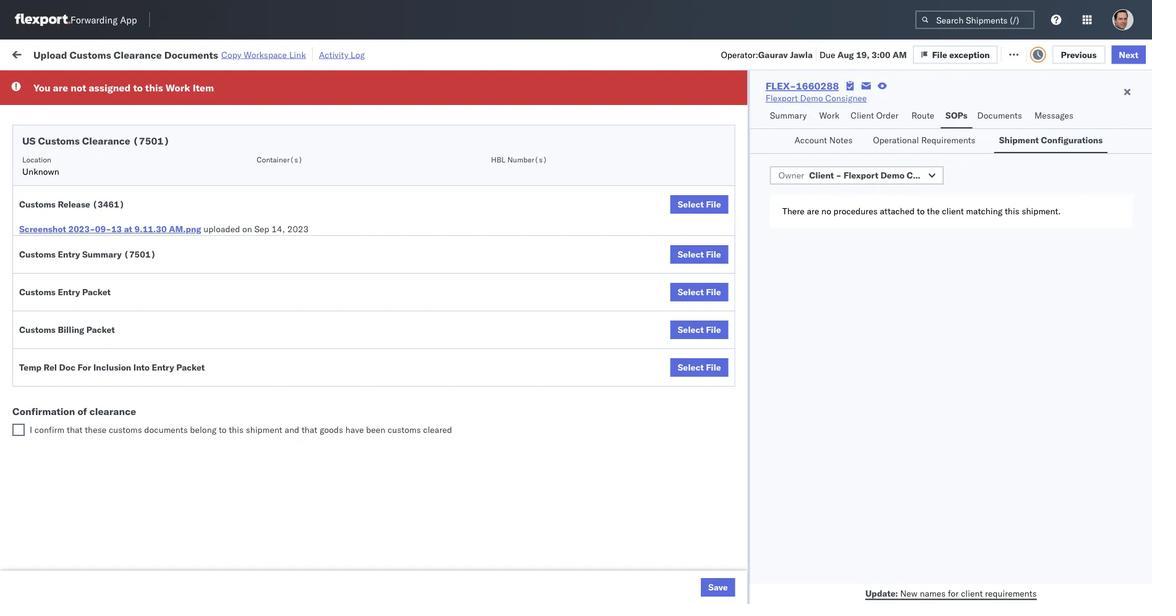 Task type: locate. For each thing, give the bounding box(es) containing it.
4 resize handle column header from the left
[[453, 96, 468, 605]]

otter products - test account
[[474, 96, 593, 107], [474, 559, 593, 570]]

1 schedule pickup from los angeles, ca link from the top
[[28, 204, 181, 216]]

sep
[[254, 224, 269, 235]]

link
[[289, 49, 306, 60]]

4 schedule pickup from los angeles, ca from the top
[[28, 422, 181, 433]]

2023 right 28,
[[296, 368, 318, 379]]

there
[[783, 206, 805, 217]]

operational requirements button
[[868, 129, 987, 153]]

for right names
[[948, 588, 959, 599]]

flexport up procedures
[[844, 170, 879, 181]]

1 vertical spatial 1977428
[[731, 232, 769, 243]]

customs right been on the left
[[388, 425, 421, 436]]

2 llc from the top
[[620, 559, 635, 570]]

7 resize handle column header from the left
[[766, 96, 781, 605]]

2 vertical spatial 17,
[[280, 151, 293, 161]]

operator
[[1030, 101, 1060, 110]]

this right matching
[[1005, 206, 1020, 217]]

2 ocean from the top
[[391, 232, 416, 243]]

save button
[[701, 579, 736, 597]]

summary
[[770, 110, 807, 121], [82, 249, 122, 260]]

17, for ocean lcl
[[281, 96, 294, 107]]

1 : from the left
[[89, 77, 91, 86]]

2 resize handle column header from the left
[[325, 96, 340, 605]]

2 bookings test consignee from the left
[[557, 314, 656, 325]]

1 2:59 from the top
[[205, 96, 224, 107]]

0 vertical spatial documents
[[164, 48, 218, 61]]

file for temp rel doc for inclusion into entry packet
[[706, 362, 721, 373]]

5 select from the top
[[678, 362, 704, 373]]

2 vertical spatial ocean lcl
[[391, 559, 434, 570]]

17, for air
[[280, 123, 293, 134]]

mode
[[391, 101, 410, 110]]

1 appointment from the top
[[101, 96, 152, 106]]

that right and
[[302, 425, 318, 436]]

confirm pickup from los angeles, ca down customs entry summary (7501)
[[28, 286, 176, 297]]

container
[[787, 96, 820, 105]]

2 lcl from the top
[[418, 232, 434, 243]]

appointment down (3461)
[[101, 232, 152, 242]]

3:00 right 19,
[[872, 49, 891, 60]]

you are not assigned to this work item
[[33, 82, 214, 94]]

select for customs entry summary (7501)
[[678, 249, 704, 260]]

client right owner
[[810, 170, 834, 181]]

upload for proof
[[28, 340, 57, 351]]

12:00
[[205, 341, 230, 352]]

schedule pickup from los angeles, ca link for fourth schedule pickup from los angeles, ca button
[[28, 557, 181, 570]]

1 1911408 from the top
[[731, 259, 769, 270]]

ocean lcl
[[391, 96, 434, 107], [391, 232, 434, 243], [391, 559, 434, 570]]

1 vertical spatial 1911408
[[731, 314, 769, 325]]

2 confirm from the top
[[28, 286, 60, 297]]

schedule delivery appointment for 10:30 pm est, feb 21, 2023
[[28, 232, 152, 242]]

client order
[[851, 110, 899, 121]]

1 horizontal spatial summary
[[770, 110, 807, 121]]

0 vertical spatial confirm pickup from los angeles, ca link
[[28, 258, 176, 271]]

schedule pickup from los angeles, ca for 3rd schedule pickup from los angeles, ca button from the bottom
[[28, 395, 181, 406]]

confirm pickup from los angeles, ca for first confirm pickup from los angeles, ca link from the top
[[28, 259, 176, 270]]

0 horizontal spatial are
[[53, 82, 68, 94]]

delivery down us customs clearance (7501)
[[67, 150, 99, 161]]

are left not
[[53, 82, 68, 94]]

been
[[366, 425, 386, 436]]

flex-2150210 left owner
[[705, 178, 769, 189]]

1 vertical spatial confirm
[[28, 286, 60, 297]]

client left requirements
[[961, 588, 983, 599]]

6 resize handle column header from the left
[[664, 96, 679, 605]]

9.11.30
[[135, 224, 167, 235]]

file for customs entry packet
[[706, 287, 721, 298]]

appointment down us customs clearance (7501)
[[101, 150, 152, 161]]

1977428 for schedule pickup from los angeles, ca
[[731, 205, 769, 216]]

upload proof of delivery button
[[28, 340, 124, 353]]

customs down clearance
[[109, 425, 142, 436]]

entry down 2023-
[[58, 249, 80, 260]]

0 vertical spatial confirm
[[28, 259, 60, 270]]

progress
[[193, 77, 224, 86]]

select
[[678, 199, 704, 210], [678, 249, 704, 260], [678, 287, 704, 298], [678, 325, 704, 335], [678, 362, 704, 373]]

0 horizontal spatial summary
[[82, 249, 122, 260]]

am for 2:59 am est, feb 17, 2023
[[226, 96, 241, 107]]

None checkbox
[[12, 424, 25, 437]]

resize handle column header for consignee button
[[664, 96, 679, 605]]

numbers left sops
[[915, 101, 946, 110]]

billing
[[58, 325, 84, 335]]

0 vertical spatial confirm pickup from los angeles, ca button
[[28, 258, 176, 272]]

0 vertical spatial fcl
[[418, 314, 434, 325]]

2 products from the top
[[496, 559, 532, 570]]

1919147
[[731, 368, 769, 379]]

select file for customs entry summary (7501)
[[678, 249, 721, 260]]

2 ocean lcl from the top
[[391, 232, 434, 243]]

i confirm that these customs documents belong to this shipment and that goods have been customs cleared
[[30, 425, 452, 436]]

0 vertical spatial products,
[[580, 96, 617, 107]]

fcl
[[418, 314, 434, 325], [418, 423, 434, 434]]

187 on track
[[289, 48, 340, 59]]

0 vertical spatial ocean fcl
[[391, 314, 434, 325]]

ocean for 2:59 am est, mar 4, 2023
[[391, 559, 416, 570]]

0 vertical spatial 3:00
[[872, 49, 891, 60]]

upload down location on the left of the page
[[28, 171, 57, 182]]

am for 2:59 am est, mar 3, 2023
[[226, 423, 241, 434]]

pm for upload customs clearance documents
[[226, 178, 240, 189]]

upload up rel at bottom
[[28, 340, 57, 351]]

1 horizontal spatial to
[[219, 425, 227, 436]]

confirm delivery link
[[28, 313, 94, 325]]

1 vertical spatial are
[[807, 206, 820, 217]]

integration for 3:30 pm est, feb 17, 2023
[[557, 123, 600, 134]]

at left risk
[[251, 48, 258, 59]]

schedule delivery appointment button up customs entry summary (7501)
[[28, 231, 152, 245]]

mawb1234 down operational
[[870, 151, 918, 161]]

est, up 2:59 am est, feb 28, 2023
[[247, 341, 266, 352]]

status : ready for work, blocked, in progress
[[67, 77, 224, 86]]

to right belong
[[219, 425, 227, 436]]

0 vertical spatial confirm pickup from los angeles, ca
[[28, 259, 176, 270]]

client for client order
[[851, 110, 874, 121]]

2 flex-1911408 from the top
[[705, 314, 769, 325]]

upload inside upload customs clearance documents
[[28, 171, 57, 182]]

2 2:59 from the top
[[205, 368, 224, 379]]

1 vertical spatial demo
[[881, 170, 905, 181]]

are left "no"
[[807, 206, 820, 217]]

2 flex-2150210 from the top
[[705, 341, 769, 352]]

est, up 3:00 pm est, feb 20, 2023
[[242, 151, 261, 161]]

2 schedule pickup from los angeles, ca from the top
[[28, 368, 181, 378]]

0 vertical spatial 2097290
[[731, 504, 769, 515]]

procedures
[[834, 206, 878, 217]]

1 products, from the top
[[580, 96, 617, 107]]

schedule pickup from los angeles, ca for 1st schedule pickup from los angeles, ca button from the top of the page
[[28, 204, 181, 215]]

packet right into
[[176, 362, 205, 373]]

flexport up summary button
[[766, 93, 798, 104]]

2 products, from the top
[[580, 559, 617, 570]]

confirm for 'confirm delivery' link
[[28, 313, 60, 324]]

2 mawb1234 from the top
[[870, 151, 918, 161]]

that down confirmation of clearance
[[67, 425, 83, 436]]

schedule delivery appointment button for 2:59 am est, feb 17, 2023
[[28, 95, 152, 109]]

17, up container(s)
[[280, 123, 293, 134]]

client right the
[[943, 206, 964, 217]]

2 vertical spatial lcl
[[418, 559, 434, 570]]

1 vertical spatial otter products - test account
[[474, 559, 593, 570]]

at right 13
[[124, 224, 132, 235]]

resize handle column header
[[183, 96, 198, 605], [325, 96, 340, 605], [370, 96, 385, 605], [453, 96, 468, 605], [536, 96, 551, 605], [664, 96, 679, 605], [766, 96, 781, 605], [849, 96, 864, 605], [1009, 96, 1024, 605], [1092, 96, 1107, 605], [1130, 96, 1145, 605]]

2 ocean fcl from the top
[[391, 423, 434, 434]]

3:30 pm est, feb 17, 2023 down "deadline" button
[[205, 123, 317, 134]]

for
[[118, 77, 128, 86], [948, 588, 959, 599]]

2023 down 3:00 am est, feb 25, 2023
[[301, 341, 322, 352]]

0 vertical spatial flex-2001714
[[705, 123, 769, 134]]

customs up 'release'
[[59, 171, 94, 182]]

0 vertical spatial packet
[[82, 287, 111, 298]]

1911408 for confirm pickup from los angeles, ca
[[731, 259, 769, 270]]

pm up 3:00 pm est, feb 20, 2023
[[226, 151, 240, 161]]

select file button for temp rel doc for inclusion into entry packet
[[671, 359, 729, 377]]

(7501) for us customs clearance (7501)
[[133, 135, 170, 147]]

3:00 up 12:00
[[205, 314, 224, 325]]

delivery down not
[[67, 96, 99, 106]]

1 2150210 from the top
[[731, 178, 769, 189]]

risk
[[261, 48, 275, 59]]

client inside 'button'
[[851, 110, 874, 121]]

3 air from the top
[[391, 341, 402, 352]]

1 horizontal spatial :
[[285, 77, 287, 86]]

2:59 for 2:59 am est, feb 28, 2023
[[205, 368, 224, 379]]

schedule pickup from los angeles, ca link for 1st schedule pickup from los angeles, ca button from the top of the page
[[28, 204, 181, 216]]

select file for customs entry packet
[[678, 287, 721, 298]]

1 products from the top
[[496, 96, 532, 107]]

1 vertical spatial otter products, llc
[[557, 559, 635, 570]]

client inside button
[[474, 101, 494, 110]]

unknown
[[22, 166, 59, 177]]

2 confirm pickup from los angeles, ca button from the top
[[28, 285, 176, 299]]

17, up 20,
[[280, 151, 293, 161]]

owner
[[779, 170, 805, 181]]

mbl/mawb numbers button
[[864, 98, 1011, 111]]

1 flex-2001714 from the top
[[705, 123, 769, 134]]

est, up 12:00 pm est, feb 25, 2023
[[243, 314, 261, 325]]

5 resize handle column header from the left
[[536, 96, 551, 605]]

demo
[[801, 93, 824, 104], [881, 170, 905, 181]]

integration test account - western digital
[[557, 123, 723, 134]]

3:00 up uploaded
[[205, 178, 224, 189]]

9 schedule from the top
[[28, 558, 65, 569]]

4 select file from the top
[[678, 325, 721, 335]]

schedule pickup from los angeles, ca link
[[28, 204, 181, 216], [28, 367, 181, 379], [28, 394, 181, 407], [28, 421, 181, 434], [28, 557, 181, 570]]

(7501) down angeles
[[133, 135, 170, 147]]

0 vertical spatial llc
[[620, 96, 635, 107]]

2 vertical spatial entry
[[152, 362, 174, 373]]

file for customs release (3461)
[[706, 199, 721, 210]]

0 horizontal spatial for
[[118, 77, 128, 86]]

2023 right '3,'
[[292, 423, 314, 434]]

summary down container
[[770, 110, 807, 121]]

3:00
[[872, 49, 891, 60], [205, 178, 224, 189], [205, 314, 224, 325]]

resize handle column header for the flex id 'button'
[[766, 96, 781, 605]]

file exception
[[942, 48, 1000, 59], [933, 49, 990, 60]]

ca
[[169, 204, 181, 215], [164, 259, 176, 270], [164, 286, 176, 297], [169, 368, 181, 378], [169, 395, 181, 406], [169, 422, 181, 433], [169, 558, 181, 569]]

5 select file from the top
[[678, 362, 721, 373]]

1 flex-1911408 from the top
[[705, 259, 769, 270]]

confirm inside 'confirm delivery' link
[[28, 313, 60, 324]]

1 vertical spatial 3:30 pm est, feb 17, 2023
[[205, 151, 317, 161]]

1 vertical spatial llc
[[620, 559, 635, 570]]

1 ocean lcl from the top
[[391, 96, 434, 107]]

next button
[[1112, 45, 1147, 64]]

lcl
[[418, 96, 434, 107], [418, 232, 434, 243], [418, 559, 434, 570]]

0 vertical spatial appointment
[[101, 96, 152, 106]]

0 vertical spatial this
[[145, 82, 163, 94]]

appointment for 10:30 pm est, feb 21, 2023
[[101, 232, 152, 242]]

schedule delivery appointment for 2:59 am est, feb 17, 2023
[[28, 96, 152, 106]]

1 vertical spatial ocean fcl
[[391, 423, 434, 434]]

have
[[346, 425, 364, 436]]

sops button
[[941, 105, 973, 129]]

1 horizontal spatial for
[[948, 588, 959, 599]]

select file button for customs release (3461)
[[671, 195, 729, 214]]

work left item
[[166, 82, 190, 94]]

3 flex-1911466 from the top
[[705, 450, 769, 461]]

1 vertical spatial mar
[[263, 559, 280, 570]]

1 flex-1977428 from the top
[[705, 205, 769, 216]]

documents inside upload customs clearance documents
[[28, 183, 73, 194]]

2097290
[[731, 504, 769, 515], [731, 532, 769, 542]]

5 select file button from the top
[[671, 359, 729, 377]]

file
[[942, 48, 957, 59], [933, 49, 948, 60], [706, 199, 721, 210], [706, 249, 721, 260], [706, 287, 721, 298], [706, 325, 721, 335], [706, 362, 721, 373]]

0 vertical spatial (7501)
[[133, 135, 170, 147]]

numbers down container
[[787, 106, 818, 115]]

numbers for mbl/mawb numbers
[[915, 101, 946, 110]]

17, down no
[[281, 96, 294, 107]]

2 otter products, llc from the top
[[557, 559, 635, 570]]

account notes button
[[790, 129, 861, 153]]

schedule for 1st schedule pickup from los angeles, ca button from the top of the page 'schedule pickup from los angeles, ca' link
[[28, 204, 65, 215]]

mar left '3,'
[[263, 423, 280, 434]]

1 resize handle column header from the left
[[183, 96, 198, 605]]

est, left 4,
[[243, 559, 261, 570]]

documents inside documents button
[[978, 110, 1023, 121]]

1 select file from the top
[[678, 199, 721, 210]]

25, up 28,
[[285, 341, 299, 352]]

1 vertical spatial flexport
[[844, 170, 879, 181]]

integration for 12:00 pm est, feb 25, 2023
[[557, 341, 600, 352]]

3 select file button from the top
[[671, 283, 729, 302]]

schedule delivery appointment button down us customs clearance (7501)
[[28, 149, 152, 163]]

select file button for customs billing packet
[[671, 321, 729, 340]]

1 ocean from the top
[[391, 96, 416, 107]]

3:30
[[205, 123, 224, 134], [205, 151, 224, 161]]

schedule delivery appointment down us customs clearance (7501)
[[28, 150, 152, 161]]

mawb1234 up operational
[[870, 123, 918, 134]]

2 schedule pickup from los angeles, ca link from the top
[[28, 367, 181, 379]]

: for status
[[89, 77, 91, 86]]

0 vertical spatial summary
[[770, 110, 807, 121]]

bookings
[[474, 314, 510, 325], [557, 314, 593, 325]]

3 confirm from the top
[[28, 313, 60, 324]]

id
[[701, 101, 708, 110]]

1 vertical spatial 25,
[[285, 341, 299, 352]]

2 2097290 from the top
[[731, 532, 769, 542]]

0 vertical spatial schedule delivery appointment button
[[28, 95, 152, 109]]

select file for temp rel doc for inclusion into entry packet
[[678, 362, 721, 373]]

schedule delivery appointment link down not
[[28, 95, 152, 107]]

am for 3:00 am est, feb 25, 2023
[[226, 314, 241, 325]]

3 schedule delivery appointment button from the top
[[28, 231, 152, 245]]

schedule delivery appointment button down not
[[28, 95, 152, 109]]

forwarding app
[[70, 14, 137, 26]]

1 flex-2060357 from the top
[[705, 559, 769, 570]]

1 lcl from the top
[[418, 96, 434, 107]]

confirm up confirm delivery
[[28, 286, 60, 297]]

ocean for 2:59 am est, feb 17, 2023
[[391, 96, 416, 107]]

confirm pickup from los angeles, ca down "09-"
[[28, 259, 176, 270]]

1 fcl from the top
[[418, 314, 434, 325]]

clearance for upload customs clearance documents copy workspace link
[[114, 48, 162, 61]]

confirm pickup from los angeles, ca
[[28, 259, 176, 270], [28, 286, 176, 297]]

1 1911466 from the top
[[731, 395, 769, 406]]

1 2001714 from the top
[[731, 123, 769, 134]]

3 2:59 from the top
[[205, 423, 224, 434]]

2150210 up 1919147
[[731, 341, 769, 352]]

(7501) for customs entry summary (7501)
[[124, 249, 156, 260]]

0 vertical spatial 17,
[[281, 96, 294, 107]]

screenshot 2023-09-13 at 9.11.30 am.png uploaded on sep 14, 2023
[[19, 224, 309, 235]]

1 select file button from the top
[[671, 195, 729, 214]]

3 ocean from the top
[[391, 314, 416, 325]]

flex-1977428 for schedule pickup from los angeles, ca
[[705, 205, 769, 216]]

pm for upload proof of delivery
[[232, 341, 245, 352]]

2 vertical spatial 3:00
[[205, 314, 224, 325]]

customs down confirm delivery
[[19, 325, 56, 335]]

flex id button
[[679, 98, 769, 111]]

select file for customs billing packet
[[678, 325, 721, 335]]

flexport. image
[[15, 14, 70, 26]]

on right link
[[308, 48, 318, 59]]

: left no
[[285, 77, 287, 86]]

ocean lcl for 2:59 am est, feb 17, 2023
[[391, 96, 434, 107]]

0 vertical spatial flex-2097290
[[705, 504, 769, 515]]

1 schedule delivery appointment button from the top
[[28, 95, 152, 109]]

2 select file button from the top
[[671, 246, 729, 264]]

1 horizontal spatial on
[[308, 48, 318, 59]]

2 : from the left
[[285, 77, 287, 86]]

confirm pickup from los angeles, ca link
[[28, 258, 176, 271], [28, 285, 176, 298]]

1 vertical spatial confirm pickup from los angeles, ca link
[[28, 285, 176, 298]]

fcl for 3:00 am est, feb 25, 2023
[[418, 314, 434, 325]]

1 confirm from the top
[[28, 259, 60, 270]]

5 ocean from the top
[[391, 559, 416, 570]]

1 horizontal spatial at
[[251, 48, 258, 59]]

1 air from the top
[[391, 123, 402, 134]]

otter products, llc for flex-1988285
[[557, 96, 635, 107]]

0 vertical spatial flex-1977428
[[705, 205, 769, 216]]

2 horizontal spatial client
[[851, 110, 874, 121]]

pickup inside schedule pickup from los angeles international airport
[[67, 117, 94, 127]]

client left name
[[474, 101, 494, 110]]

1 vertical spatial flex-2150210
[[705, 341, 769, 352]]

2 vertical spatial to
[[219, 425, 227, 436]]

temp rel doc for inclusion into entry packet
[[19, 362, 205, 373]]

1 vertical spatial 2097290
[[731, 532, 769, 542]]

1 vertical spatial flex-2097290
[[705, 532, 769, 542]]

the
[[928, 206, 940, 217]]

that
[[67, 425, 83, 436], [302, 425, 318, 436]]

numbers inside container numbers
[[787, 106, 818, 115]]

2 horizontal spatial work
[[820, 110, 840, 121]]

2 mar from the top
[[263, 559, 280, 570]]

requirements
[[986, 588, 1037, 599]]

schedule inside schedule pickup from los angeles international airport
[[28, 117, 65, 127]]

flex-2097290 button
[[685, 501, 771, 519], [685, 501, 771, 519], [685, 528, 771, 546], [685, 528, 771, 546]]

1 vertical spatial on
[[242, 224, 252, 235]]

: right not
[[89, 77, 91, 86]]

delivery up customs entry summary (7501)
[[67, 232, 99, 242]]

1 vertical spatial this
[[1005, 206, 1020, 217]]

customs up location on the left of the page
[[38, 135, 80, 147]]

2 3:30 from the top
[[205, 151, 224, 161]]

0 vertical spatial otter products, llc
[[557, 96, 635, 107]]

3 resize handle column header from the left
[[370, 96, 385, 605]]

0 vertical spatial at
[[251, 48, 258, 59]]

select for customs release (3461)
[[678, 199, 704, 210]]

pm down deadline
[[226, 123, 240, 134]]

2023 right 20,
[[296, 178, 317, 189]]

2 vertical spatial clearance
[[96, 171, 135, 182]]

confirm pickup from los angeles, ca button down "09-"
[[28, 258, 176, 272]]

work right import
[[134, 48, 156, 59]]

schedule delivery appointment link down us customs clearance (7501)
[[28, 149, 152, 162]]

8 resize handle column header from the left
[[849, 96, 864, 605]]

file exception button
[[923, 44, 1008, 63], [923, 44, 1008, 63], [913, 45, 998, 64], [913, 45, 998, 64]]

not
[[71, 82, 86, 94]]

1 vertical spatial upload
[[28, 171, 57, 182]]

0 vertical spatial products
[[496, 96, 532, 107]]

for left work,
[[118, 77, 128, 86]]

0 vertical spatial for
[[118, 77, 128, 86]]

products
[[496, 96, 532, 107], [496, 559, 532, 570]]

2 schedule pickup from los angeles, ca button from the top
[[28, 394, 181, 408]]

0 vertical spatial otter products - test account
[[474, 96, 593, 107]]

flex-2001714
[[705, 123, 769, 134], [705, 151, 769, 161]]

clearance for us customs clearance (7501)
[[82, 135, 130, 147]]

confirm pickup from los angeles, ca for first confirm pickup from los angeles, ca link from the bottom of the page
[[28, 286, 176, 297]]

confirmation
[[12, 406, 75, 418]]

customs up "status" at the top
[[70, 48, 111, 61]]

0 vertical spatial schedule delivery appointment link
[[28, 95, 152, 107]]

flex-1919147
[[705, 368, 769, 379]]

2 vertical spatial schedule delivery appointment
[[28, 232, 152, 242]]

(10)
[[200, 48, 222, 59]]

3 schedule delivery appointment link from the top
[[28, 231, 152, 243]]

ready
[[94, 77, 116, 86]]

location unknown
[[22, 155, 59, 177]]

(7501) down 9.11.30
[[124, 249, 156, 260]]

1 horizontal spatial honeywell
[[557, 232, 598, 243]]

1 vertical spatial ocean lcl
[[391, 232, 434, 243]]

confirm pickup from los angeles, ca button down customs entry summary (7501)
[[28, 285, 176, 299]]

1 vertical spatial clearance
[[82, 135, 130, 147]]

documents up the in
[[164, 48, 218, 61]]

1 vertical spatial flex-1911408
[[705, 314, 769, 325]]

0 vertical spatial clearance
[[114, 48, 162, 61]]

lcl for 2:59 am est, mar 4, 2023
[[418, 559, 434, 570]]

0 horizontal spatial at
[[124, 224, 132, 235]]

1 vertical spatial flex-1977428
[[705, 232, 769, 243]]

integration for 3:00 pm est, feb 20, 2023
[[557, 178, 600, 189]]

los
[[117, 117, 130, 127], [117, 204, 130, 215], [112, 259, 125, 270], [112, 286, 125, 297], [117, 368, 130, 378], [117, 395, 130, 406], [117, 422, 130, 433], [117, 558, 130, 569]]

select file for customs release (3461)
[[678, 199, 721, 210]]

0 vertical spatial 2150210
[[731, 178, 769, 189]]

1 flex-1911466 from the top
[[705, 395, 769, 406]]

1 vertical spatial 3:30
[[205, 151, 224, 161]]

2 vertical spatial this
[[229, 425, 244, 436]]

products for flex-2060357
[[496, 559, 532, 570]]

upload inside upload proof of delivery link
[[28, 340, 57, 351]]

2 2150210 from the top
[[731, 341, 769, 352]]

clearance inside upload customs clearance documents
[[96, 171, 135, 182]]

1 ocean fcl from the top
[[391, 314, 434, 325]]

select for customs entry packet
[[678, 287, 704, 298]]

1 vertical spatial appointment
[[101, 150, 152, 161]]

1 vertical spatial products,
[[580, 559, 617, 570]]

1 otter products - test account from the top
[[474, 96, 593, 107]]

confirm
[[34, 425, 64, 436]]

documents button
[[973, 105, 1030, 129]]

1 schedule delivery appointment link from the top
[[28, 95, 152, 107]]

schedule for 'schedule pickup from los angeles, ca' link for 3rd schedule pickup from los angeles, ca button from the bottom
[[28, 395, 65, 406]]

0 vertical spatial 2001714
[[731, 123, 769, 134]]

mar for 4,
[[263, 559, 280, 570]]

est, down "deadline" button
[[242, 123, 261, 134]]

3 schedule from the top
[[28, 150, 65, 161]]

4,
[[282, 559, 290, 570]]

2023-
[[68, 224, 95, 235]]

1 confirm pickup from los angeles, ca button from the top
[[28, 258, 176, 272]]

customs release (3461)
[[19, 199, 125, 210]]

digital
[[698, 123, 723, 134]]

0 horizontal spatial honeywell
[[474, 232, 515, 243]]

packet up upload proof of delivery
[[86, 325, 115, 335]]

flex-2001714 down digital
[[705, 151, 769, 161]]

entry right into
[[152, 362, 174, 373]]

1 vertical spatial schedule delivery appointment button
[[28, 149, 152, 163]]

1 vertical spatial 17,
[[280, 123, 293, 134]]

0 vertical spatial are
[[53, 82, 68, 94]]

products, for flex-1988285
[[580, 96, 617, 107]]

1 horizontal spatial work
[[166, 82, 190, 94]]

confirm pickup from los angeles, ca link down "09-"
[[28, 258, 176, 271]]

4 select from the top
[[678, 325, 704, 335]]

am for 2:59 am est, mar 4, 2023
[[226, 559, 241, 570]]

1 1977428 from the top
[[731, 205, 769, 216]]

2 1977428 from the top
[[731, 232, 769, 243]]

to right assigned
[[133, 82, 143, 94]]

est, left 14,
[[247, 232, 266, 243]]

delivery for 3:00
[[62, 313, 94, 324]]

1 3:30 from the top
[[205, 123, 224, 134]]

0 horizontal spatial to
[[133, 82, 143, 94]]

confirm for first confirm pickup from los angeles, ca link from the bottom of the page
[[28, 286, 60, 297]]

item
[[193, 82, 214, 94]]

hbl number(s)
[[491, 155, 548, 164]]

honeywell - test account
[[474, 232, 576, 243], [557, 232, 659, 243]]

this left shipment
[[229, 425, 244, 436]]

1 vertical spatial 2001714
[[731, 151, 769, 161]]

0 vertical spatial flex-2150210
[[705, 178, 769, 189]]

are for you
[[53, 82, 68, 94]]

next
[[1120, 49, 1139, 60]]

1 schedule pickup from los angeles, ca from the top
[[28, 204, 181, 215]]

confirm up the customs entry packet
[[28, 259, 60, 270]]

7 schedule from the top
[[28, 395, 65, 406]]

entry for summary
[[58, 249, 80, 260]]

mar for 3,
[[263, 423, 280, 434]]

ag
[[595, 178, 607, 189], [678, 178, 690, 189], [595, 341, 607, 352], [678, 341, 690, 352]]

1 vertical spatial air
[[391, 178, 402, 189]]

documents down unknown
[[28, 183, 73, 194]]

0 vertical spatial ocean lcl
[[391, 96, 434, 107]]

pm right 10:30
[[232, 232, 245, 243]]

2 vertical spatial schedule delivery appointment link
[[28, 231, 152, 243]]

2 otter products - test account from the top
[[474, 559, 593, 570]]

for for names
[[948, 588, 959, 599]]

los inside schedule pickup from los angeles international airport
[[117, 117, 130, 127]]

from inside schedule pickup from los angeles international airport
[[96, 117, 114, 127]]



Task type: describe. For each thing, give the bounding box(es) containing it.
consignee inside button
[[557, 101, 593, 110]]

1 confirm pickup from los angeles, ca link from the top
[[28, 258, 176, 271]]

air for 12:00 pm est, feb 25, 2023
[[391, 341, 402, 352]]

resize handle column header for container numbers button
[[849, 96, 864, 605]]

1 vertical spatial of
[[78, 406, 87, 418]]

3:00 for integration test account - on ag
[[205, 178, 224, 189]]

1 bookings from the left
[[474, 314, 510, 325]]

flex-1911408 for confirm delivery
[[705, 314, 769, 325]]

account notes
[[795, 135, 853, 146]]

12:00 pm est, feb 25, 2023
[[205, 341, 322, 352]]

feb up 28,
[[268, 341, 283, 352]]

llc for flex-2060357
[[620, 559, 635, 570]]

Search Work text field
[[737, 44, 872, 63]]

container numbers button
[[781, 93, 852, 116]]

activity
[[319, 49, 349, 60]]

est, down 12:00 pm est, feb 25, 2023
[[243, 368, 261, 379]]

schedule for schedule pickup from los angeles international airport link at the top left of the page
[[28, 117, 65, 127]]

resize handle column header for mode button in the left of the page
[[453, 96, 468, 605]]

2 honeywell from the left
[[557, 232, 598, 243]]

customs inside upload customs clearance documents
[[59, 171, 94, 182]]

shipment configurations
[[1000, 135, 1103, 146]]

0 vertical spatial on
[[308, 48, 318, 59]]

requirements
[[922, 135, 976, 146]]

owner client - flexport demo consignee
[[779, 170, 951, 181]]

feb down snoozed
[[263, 96, 279, 107]]

otter products - test account for flex-1988285
[[474, 96, 593, 107]]

delivery up temp rel doc for inclusion into entry packet
[[92, 340, 124, 351]]

into
[[133, 362, 150, 373]]

schedule for 2nd "schedule delivery appointment" link from the top
[[28, 150, 65, 161]]

documents
[[144, 425, 188, 436]]

file for customs billing packet
[[706, 325, 721, 335]]

llc for flex-1988285
[[620, 96, 635, 107]]

2 schedule delivery appointment link from the top
[[28, 149, 152, 162]]

1 3:30 pm est, feb 17, 2023 from the top
[[205, 123, 317, 134]]

2 flex-2097290 from the top
[[705, 532, 769, 542]]

lcl for 2:59 am est, feb 17, 2023
[[418, 96, 434, 107]]

customs down the screenshot
[[19, 249, 56, 260]]

filtered by:
[[12, 76, 57, 87]]

2:59 am est, mar 4, 2023
[[205, 559, 314, 570]]

names
[[920, 588, 946, 599]]

inclusion
[[93, 362, 131, 373]]

2 vertical spatial work
[[820, 110, 840, 121]]

new
[[901, 588, 918, 599]]

name
[[496, 101, 515, 110]]

1 honeywell from the left
[[474, 232, 515, 243]]

est, down snoozed
[[243, 96, 261, 107]]

proof
[[59, 340, 80, 351]]

rel
[[44, 362, 57, 373]]

0 vertical spatial client
[[943, 206, 964, 217]]

2 2060357 from the top
[[731, 586, 769, 597]]

2150210 for 12:00 pm est, feb 25, 2023
[[731, 341, 769, 352]]

angeles
[[133, 117, 164, 127]]

summary button
[[765, 105, 815, 129]]

batch action button
[[1065, 44, 1146, 63]]

packet for customs entry packet
[[82, 287, 111, 298]]

customs entry packet
[[19, 287, 111, 298]]

screenshot 2023-09-13 at 9.11.30 am.png link
[[19, 223, 201, 236]]

3:00 am est, feb 25, 2023
[[205, 314, 318, 325]]

am for 2:59 am est, feb 28, 2023
[[226, 368, 241, 379]]

update:
[[866, 588, 898, 599]]

deadline button
[[199, 98, 327, 111]]

assigned
[[89, 82, 131, 94]]

1 vertical spatial summary
[[82, 249, 122, 260]]

documents for upload customs clearance documents copy workspace link
[[164, 48, 218, 61]]

doc
[[59, 362, 75, 373]]

hbl
[[491, 155, 506, 164]]

28,
[[281, 368, 294, 379]]

update: new names for client requirements
[[866, 588, 1037, 599]]

products for flex-1988285
[[496, 96, 532, 107]]

: for snoozed
[[285, 77, 287, 86]]

select for customs billing packet
[[678, 325, 704, 335]]

feb up 12:00 pm est, feb 25, 2023
[[263, 314, 279, 325]]

1660288
[[796, 80, 839, 92]]

import work button
[[99, 40, 161, 67]]

0 vertical spatial work
[[134, 48, 156, 59]]

flex-1988285
[[705, 96, 769, 107]]

work button
[[815, 105, 846, 129]]

upload for customs
[[28, 171, 57, 182]]

2 customs from the left
[[388, 425, 421, 436]]

clearance for upload customs clearance documents
[[96, 171, 135, 182]]

schedule delivery appointment link for 10:30 pm est, feb 21, 2023
[[28, 231, 152, 243]]

3:00 for bookings test consignee
[[205, 314, 224, 325]]

forwarding app link
[[15, 14, 137, 26]]

2023 up 12:00 pm est, feb 25, 2023
[[296, 314, 318, 325]]

ocean lcl for 2:59 am est, mar 4, 2023
[[391, 559, 434, 570]]

summary inside button
[[770, 110, 807, 121]]

ocean lcl for 10:30 pm est, feb 21, 2023
[[391, 232, 434, 243]]

1 mawb1234 from the top
[[870, 123, 918, 134]]

schedule pickup from los angeles, ca link for 2nd schedule pickup from los angeles, ca button from the bottom of the page
[[28, 421, 181, 434]]

shipment.
[[1022, 206, 1062, 217]]

1 vertical spatial work
[[166, 82, 190, 94]]

4 1911466 from the top
[[731, 477, 769, 488]]

2 flex-2001714 from the top
[[705, 151, 769, 161]]

schedule delivery appointment button for 10:30 pm est, feb 21, 2023
[[28, 231, 152, 245]]

25, for 3:00 am est, feb 25, 2023
[[281, 314, 294, 325]]

save
[[709, 583, 728, 593]]

1 vertical spatial client
[[961, 588, 983, 599]]

account inside button
[[795, 135, 828, 146]]

2:59 for 2:59 am est, mar 4, 2023
[[205, 559, 224, 570]]

you
[[33, 82, 50, 94]]

2 1911466 from the top
[[731, 423, 769, 434]]

2023 right 4,
[[292, 559, 314, 570]]

filtered
[[12, 76, 42, 87]]

2 appointment from the top
[[101, 150, 152, 161]]

ocean fcl for 3:00 am est, feb 25, 2023
[[391, 314, 434, 325]]

2023 right 14,
[[287, 224, 309, 235]]

route button
[[907, 105, 941, 129]]

delivery for 2:59
[[67, 96, 99, 106]]

4 schedule pickup from los angeles, ca button from the top
[[28, 557, 181, 571]]

2 that from the left
[[302, 425, 318, 436]]

mbltest1234
[[870, 96, 929, 107]]

10:30
[[205, 232, 230, 243]]

feb left 20,
[[263, 178, 278, 189]]

1 2060357 from the top
[[731, 559, 769, 570]]

ocean for 10:30 pm est, feb 21, 2023
[[391, 232, 416, 243]]

products, for flex-2060357
[[580, 559, 617, 570]]

schedule for "schedule delivery appointment" link associated with 2:59 am est, feb 17, 2023
[[28, 96, 65, 106]]

2023 up container(s)
[[296, 123, 317, 134]]

schedule for 2nd schedule pickup from los angeles, ca button from the bottom of the page's 'schedule pickup from los angeles, ca' link
[[28, 422, 65, 433]]

message (10)
[[166, 48, 222, 59]]

lcl for 10:30 pm est, feb 21, 2023
[[418, 232, 434, 243]]

flex-1977428 for confirm pickup from los angeles, ca
[[705, 287, 769, 297]]

2 horizontal spatial this
[[1005, 206, 1020, 217]]

upload customs clearance documents link
[[28, 170, 182, 195]]

snoozed : no
[[256, 77, 300, 86]]

select for temp rel doc for inclusion into entry packet
[[678, 362, 704, 373]]

schedule delivery appointment link for 2:59 am est, feb 17, 2023
[[28, 95, 152, 107]]

11 resize handle column header from the left
[[1130, 96, 1145, 605]]

ocean for 3:00 am est, feb 25, 2023
[[391, 314, 416, 325]]

est, left '3,'
[[243, 423, 261, 434]]

2023 up 3:00 pm est, feb 20, 2023
[[296, 151, 317, 161]]

pm for schedule pickup from los angeles international airport
[[226, 123, 240, 134]]

0 horizontal spatial on
[[242, 224, 252, 235]]

confirm delivery
[[28, 313, 94, 324]]

schedule for "schedule delivery appointment" link for 10:30 pm est, feb 21, 2023
[[28, 232, 65, 242]]

flex-1660288 link
[[766, 80, 839, 92]]

2 schedule delivery appointment button from the top
[[28, 149, 152, 163]]

schedule for fourth schedule pickup from los angeles, ca button's 'schedule pickup from los angeles, ca' link
[[28, 558, 65, 569]]

25, for 12:00 pm est, feb 25, 2023
[[285, 341, 299, 352]]

1 vertical spatial to
[[917, 206, 925, 217]]

mode button
[[385, 98, 455, 111]]

deadline
[[205, 101, 237, 110]]

3 schedule pickup from los angeles, ca button from the top
[[28, 421, 181, 435]]

feb left 28,
[[263, 368, 279, 379]]

customs entry summary (7501)
[[19, 249, 156, 260]]

0 vertical spatial flexport
[[766, 93, 798, 104]]

shipment
[[1000, 135, 1039, 146]]

feb left '21,'
[[268, 232, 283, 243]]

2 honeywell - test account from the left
[[557, 232, 659, 243]]

are for there
[[807, 206, 820, 217]]

2 confirm pickup from los angeles, ca link from the top
[[28, 285, 176, 298]]

flex-1660288
[[766, 80, 839, 92]]

due
[[820, 49, 836, 60]]

2 flex-2060357 from the top
[[705, 586, 769, 597]]

select file button for customs entry packet
[[671, 283, 729, 302]]

customs up the screenshot
[[19, 199, 56, 210]]

2 2001714 from the top
[[731, 151, 769, 161]]

schedule pickup from los angeles, ca for 2nd schedule pickup from los angeles, ca button from the bottom of the page
[[28, 422, 181, 433]]

belong
[[190, 425, 217, 436]]

track
[[320, 48, 340, 59]]

pm for schedule delivery appointment
[[232, 232, 245, 243]]

upload proof of delivery
[[28, 340, 124, 351]]

19,
[[857, 49, 870, 60]]

documents for upload customs clearance documents
[[28, 183, 73, 194]]

action
[[1110, 48, 1138, 59]]

2 3:30 pm est, feb 17, 2023 from the top
[[205, 151, 317, 161]]

2 vertical spatial packet
[[176, 362, 205, 373]]

(3461)
[[92, 199, 125, 210]]

packet for customs billing packet
[[86, 325, 115, 335]]

2 flex-1977428 from the top
[[705, 232, 769, 243]]

778
[[232, 48, 248, 59]]

operational requirements
[[873, 135, 976, 146]]

10:30 pm est, feb 21, 2023
[[205, 232, 322, 243]]

air for 3:30 pm est, feb 17, 2023
[[391, 123, 402, 134]]

0 vertical spatial demo
[[801, 93, 824, 104]]

air for 3:00 pm est, feb 20, 2023
[[391, 178, 402, 189]]

2023 right '21,'
[[301, 232, 322, 243]]

jawla
[[790, 49, 813, 60]]

there are no procedures attached to the client matching this shipment.
[[783, 206, 1062, 217]]

number(s)
[[508, 155, 548, 164]]

1 horizontal spatial client
[[810, 170, 834, 181]]

4 flex-1911466 from the top
[[705, 477, 769, 488]]

entry for packet
[[58, 287, 80, 298]]

ocean for 2:59 am est, mar 3, 2023
[[391, 423, 416, 434]]

1 customs from the left
[[109, 425, 142, 436]]

1911408 for confirm delivery
[[731, 314, 769, 325]]

workitem
[[14, 101, 46, 110]]

1 schedule pickup from los angeles, ca button from the top
[[28, 204, 181, 217]]

2 flex-1911466 from the top
[[705, 423, 769, 434]]

otter products - test account for flex-2060357
[[474, 559, 593, 570]]

est, left 20,
[[242, 178, 261, 189]]

3 1911466 from the top
[[731, 450, 769, 461]]

select file button for customs entry summary (7501)
[[671, 246, 729, 264]]

otter products, llc for flex-2060357
[[557, 559, 635, 570]]

flex-2150210 for 12:00 pm est, feb 25, 2023
[[705, 341, 769, 352]]

us customs clearance (7501)
[[22, 135, 170, 147]]

1 vertical spatial at
[[124, 224, 132, 235]]

1 that from the left
[[67, 425, 83, 436]]

0 vertical spatial upload
[[33, 48, 67, 61]]

snooze
[[346, 101, 370, 110]]

resize handle column header for 'client name' button
[[536, 96, 551, 605]]

ocean fcl for 2:59 am est, mar 3, 2023
[[391, 423, 434, 434]]

appointment for 2:59 am est, feb 17, 2023
[[101, 96, 152, 106]]

of inside upload proof of delivery link
[[82, 340, 90, 351]]

messages
[[1035, 110, 1074, 121]]

778 at risk
[[232, 48, 275, 59]]

1 horizontal spatial this
[[229, 425, 244, 436]]

file for customs entry summary (7501)
[[706, 249, 721, 260]]

mabltest12345
[[870, 586, 940, 597]]

017482927423
[[870, 178, 935, 189]]

1 bookings test consignee from the left
[[474, 314, 572, 325]]

1 2097290 from the top
[[731, 504, 769, 515]]

resize handle column header for "deadline" button
[[325, 96, 340, 605]]

schedule for fourth 'schedule pickup from los angeles, ca' link from the bottom of the page
[[28, 368, 65, 378]]

2:59 am est, feb 28, 2023
[[205, 368, 318, 379]]

3,
[[282, 423, 290, 434]]

flex id
[[685, 101, 708, 110]]

1 flex-2097290 from the top
[[705, 504, 769, 515]]

1 honeywell - test account from the left
[[474, 232, 576, 243]]

Search Shipments (/) text field
[[916, 11, 1035, 29]]

for
[[78, 362, 91, 373]]

2 schedule delivery appointment from the top
[[28, 150, 152, 161]]

2023 down no
[[296, 96, 318, 107]]

flexport demo consignee link
[[766, 92, 867, 105]]

snoozed
[[256, 77, 285, 86]]

work,
[[130, 77, 149, 86]]

feb down "deadline" button
[[263, 123, 278, 134]]

workitem button
[[7, 98, 186, 111]]

attached
[[880, 206, 915, 217]]

confirm delivery button
[[28, 313, 94, 326]]

schedule pickup from los angeles, ca for fourth schedule pickup from los angeles, ca button
[[28, 558, 181, 569]]

1 horizontal spatial flexport
[[844, 170, 879, 181]]

10 resize handle column header from the left
[[1092, 96, 1107, 605]]

route
[[912, 110, 935, 121]]

2 bookings from the left
[[557, 314, 593, 325]]

numbers for container numbers
[[787, 106, 818, 115]]

feb up 3:00 pm est, feb 20, 2023
[[263, 151, 278, 161]]

customs up confirm delivery
[[19, 287, 56, 298]]

airport
[[81, 129, 108, 140]]



Task type: vqa. For each thing, say whether or not it's contained in the screenshot.
the top Omkar
no



